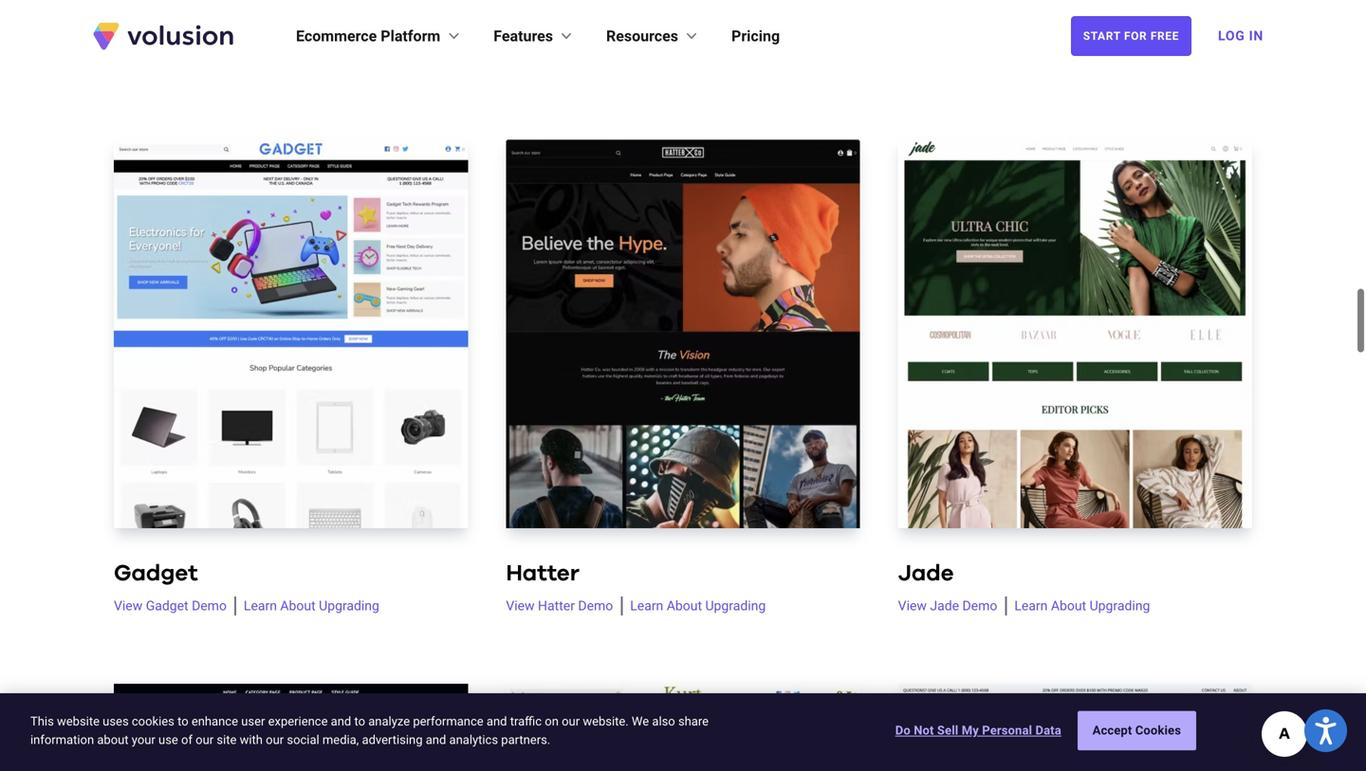Task type: locate. For each thing, give the bounding box(es) containing it.
to
[[178, 715, 188, 729], [354, 715, 365, 729]]

jade
[[898, 563, 954, 586], [930, 599, 959, 614]]

to up media,
[[354, 715, 365, 729]]

1 horizontal spatial demo
[[578, 599, 613, 614]]

0 vertical spatial gadget
[[114, 563, 198, 586]]

do not sell my personal data
[[896, 724, 1062, 738]]

and left traffic
[[487, 715, 507, 729]]

also
[[652, 715, 675, 729]]

and up media,
[[331, 715, 351, 729]]

in
[[1249, 28, 1264, 44]]

cookies
[[1136, 724, 1181, 738]]

our right of
[[196, 733, 214, 747]]

2 demo from the left
[[578, 599, 613, 614]]

not
[[914, 724, 934, 738]]

to up of
[[178, 715, 188, 729]]

learn about upgrading
[[1007, 53, 1143, 69], [244, 599, 379, 614], [630, 599, 766, 614], [1015, 599, 1150, 614]]

use
[[159, 733, 178, 747]]

1 horizontal spatial view
[[506, 599, 535, 614]]

2 horizontal spatial our
[[562, 715, 580, 729]]

learn
[[1007, 53, 1040, 69], [244, 599, 277, 614], [630, 599, 664, 614], [1015, 599, 1048, 614]]

learn about upgrading link for hatter
[[621, 597, 766, 616]]

about for jade
[[1051, 599, 1087, 614]]

1 vertical spatial hatter
[[538, 599, 575, 614]]

demo for gadget
[[192, 599, 227, 614]]

upgrading for hatter
[[706, 599, 766, 614]]

resources
[[606, 27, 679, 45]]

1 vertical spatial jade
[[930, 599, 959, 614]]

on
[[545, 715, 559, 729]]

view for hatter
[[506, 599, 535, 614]]

learn about upgrading link for gadget
[[234, 597, 379, 616]]

our right on
[[562, 715, 580, 729]]

2 horizontal spatial demo
[[963, 599, 998, 614]]

0 vertical spatial jade
[[898, 563, 954, 586]]

0 horizontal spatial demo
[[192, 599, 227, 614]]

our right with
[[266, 733, 284, 747]]

traffic
[[510, 715, 542, 729]]

learn about upgrading link
[[998, 52, 1143, 71], [234, 597, 379, 616], [621, 597, 766, 616], [1005, 597, 1150, 616]]

learn for jade
[[1015, 599, 1048, 614]]

data
[[1036, 724, 1062, 738]]

demo
[[192, 599, 227, 614], [578, 599, 613, 614], [963, 599, 998, 614]]

our
[[562, 715, 580, 729], [196, 733, 214, 747], [266, 733, 284, 747]]

upgrading for jade
[[1090, 599, 1150, 614]]

1 demo from the left
[[192, 599, 227, 614]]

0 horizontal spatial to
[[178, 715, 188, 729]]

pricing link
[[732, 25, 780, 47]]

open accessibe: accessibility options, statement and help image
[[1316, 717, 1337, 745]]

1 horizontal spatial and
[[426, 733, 446, 747]]

1 view from the left
[[114, 599, 143, 614]]

2 horizontal spatial view
[[898, 599, 927, 614]]

2 view from the left
[[506, 599, 535, 614]]

and down performance
[[426, 733, 446, 747]]

ecommerce
[[296, 27, 377, 45]]

view
[[114, 599, 143, 614], [506, 599, 535, 614], [898, 599, 927, 614]]

analytics
[[449, 733, 498, 747]]

1 horizontal spatial to
[[354, 715, 365, 729]]

and
[[331, 715, 351, 729], [487, 715, 507, 729], [426, 733, 446, 747]]

experience
[[268, 715, 328, 729]]

your
[[132, 733, 155, 747]]

privacy alert dialog
[[0, 694, 1367, 772]]

log in link
[[1207, 15, 1275, 57]]

about
[[1044, 53, 1079, 69], [280, 599, 316, 614], [667, 599, 702, 614], [1051, 599, 1087, 614]]

personal
[[982, 724, 1033, 738]]

website.
[[583, 715, 629, 729]]

upgrading
[[1082, 53, 1143, 69], [319, 599, 379, 614], [706, 599, 766, 614], [1090, 599, 1150, 614]]

3 view from the left
[[898, 599, 927, 614]]

circuit
[[114, 18, 191, 40]]

3 demo from the left
[[963, 599, 998, 614]]

drip
[[506, 18, 554, 40]]

accept cookies button
[[1078, 711, 1196, 751]]

analyze
[[368, 715, 410, 729]]

start for free
[[1084, 29, 1180, 43]]

demo for jade
[[963, 599, 998, 614]]

learn for gadget
[[244, 599, 277, 614]]

0 horizontal spatial and
[[331, 715, 351, 729]]

partners.
[[501, 733, 551, 747]]

0 horizontal spatial view
[[114, 599, 143, 614]]

gadget
[[114, 563, 198, 586], [146, 599, 188, 614]]

hatter
[[506, 563, 580, 586], [538, 599, 575, 614]]

of
[[181, 733, 193, 747]]

platform
[[381, 27, 441, 45]]

view jade demo
[[898, 599, 998, 614]]

information
[[30, 733, 94, 747]]



Task type: describe. For each thing, give the bounding box(es) containing it.
learn about upgrading for hatter
[[630, 599, 766, 614]]

view gadget demo
[[114, 599, 227, 614]]

resources button
[[606, 25, 701, 47]]

with
[[240, 733, 263, 747]]

gadget theme image
[[114, 139, 468, 529]]

view for jade
[[898, 599, 927, 614]]

hatter theme image
[[506, 139, 860, 529]]

1 vertical spatial gadget
[[146, 599, 188, 614]]

enhance
[[192, 715, 238, 729]]

learn about upgrading for gadget
[[244, 599, 379, 614]]

features
[[494, 27, 553, 45]]

kurt theme image
[[506, 684, 860, 772]]

learn about upgrading link for jade
[[1005, 597, 1150, 616]]

0 vertical spatial hatter
[[506, 563, 580, 586]]

start
[[1084, 29, 1121, 43]]

this website uses cookies to enhance user experience and to analyze performance and traffic on our website. we also share information about your use of our site with our social media, advertising and analytics partners.
[[30, 715, 709, 747]]

ecommerce platform button
[[296, 25, 463, 47]]

uses
[[103, 715, 129, 729]]

log
[[1218, 28, 1245, 44]]

we
[[632, 715, 649, 729]]

website
[[57, 715, 100, 729]]

advertising
[[362, 733, 423, 747]]

max theme image
[[898, 684, 1253, 772]]

2 horizontal spatial and
[[487, 715, 507, 729]]

log in
[[1218, 28, 1264, 44]]

site
[[217, 733, 237, 747]]

free
[[1151, 29, 1180, 43]]

this
[[30, 715, 54, 729]]

learn for hatter
[[630, 599, 664, 614]]

do not sell my personal data button
[[896, 712, 1062, 750]]

demo for hatter
[[578, 599, 613, 614]]

upgrading for gadget
[[319, 599, 379, 614]]

pricing
[[732, 27, 780, 45]]

view for gadget
[[114, 599, 143, 614]]

do
[[896, 724, 911, 738]]

features button
[[494, 25, 576, 47]]

about
[[97, 733, 129, 747]]

1 horizontal spatial our
[[266, 733, 284, 747]]

media,
[[323, 733, 359, 747]]

0 horizontal spatial our
[[196, 733, 214, 747]]

social
[[287, 733, 320, 747]]

jade theme image
[[898, 139, 1253, 529]]

accept cookies
[[1093, 724, 1181, 738]]

about for gadget
[[280, 599, 316, 614]]

sell
[[937, 724, 959, 738]]

view hatter demo
[[506, 599, 613, 614]]

about for hatter
[[667, 599, 702, 614]]

ecommerce platform
[[296, 27, 441, 45]]

2 to from the left
[[354, 715, 365, 729]]

share
[[678, 715, 709, 729]]

performance
[[413, 715, 484, 729]]

my
[[962, 724, 979, 738]]

start for free link
[[1071, 16, 1192, 56]]

cookies
[[132, 715, 174, 729]]

1 to from the left
[[178, 715, 188, 729]]

learn about upgrading for jade
[[1015, 599, 1150, 614]]

user
[[241, 715, 265, 729]]

for
[[1124, 29, 1148, 43]]

kinetic theme image
[[114, 684, 468, 772]]

accept
[[1093, 724, 1133, 738]]



Task type: vqa. For each thing, say whether or not it's contained in the screenshot.
Learn More link
no



